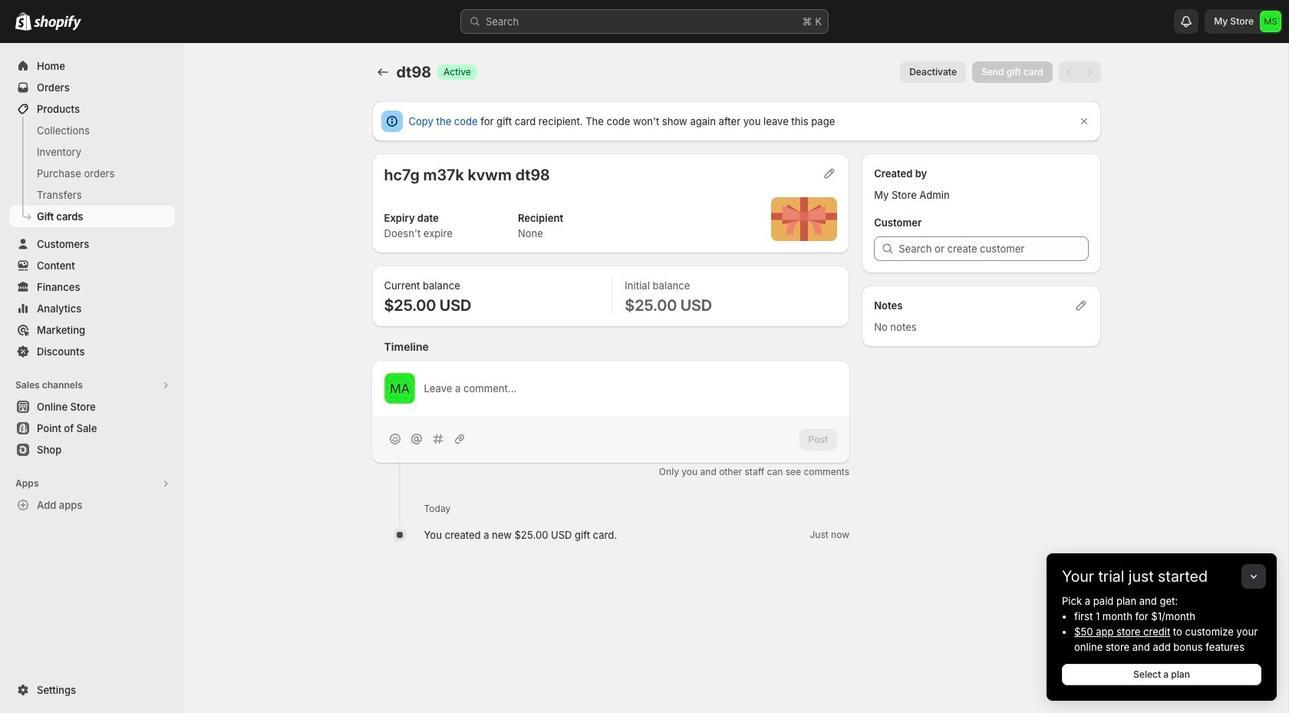 Task type: locate. For each thing, give the bounding box(es) containing it.
shopify image
[[34, 15, 81, 31]]

my store image
[[1261, 11, 1282, 32]]

next image
[[1083, 64, 1098, 80]]

avatar with initials m a image
[[384, 373, 415, 404]]



Task type: vqa. For each thing, say whether or not it's contained in the screenshot.
My Store Icon
yes



Task type: describe. For each thing, give the bounding box(es) containing it.
shopify image
[[15, 12, 31, 31]]

Search or create customer text field
[[899, 236, 1089, 261]]

previous image
[[1062, 64, 1078, 80]]

Leave a comment... text field
[[424, 381, 838, 396]]



